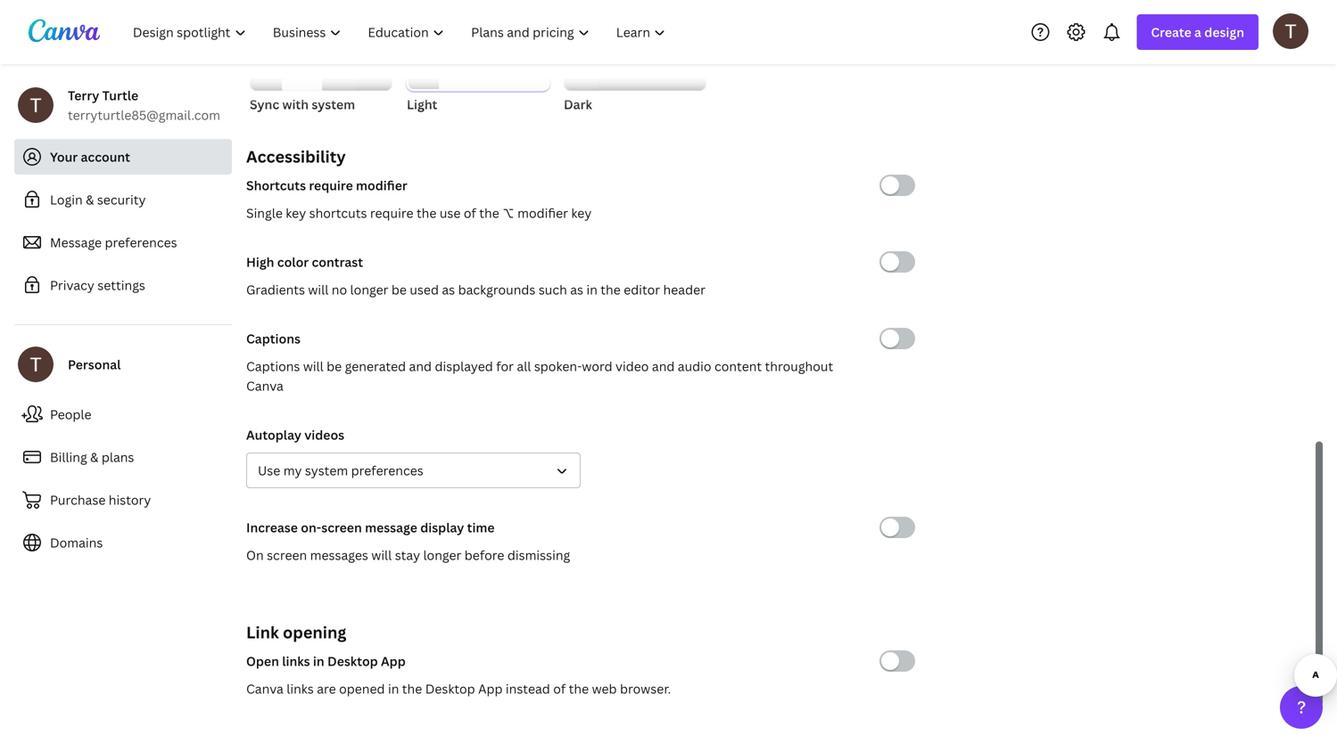 Task type: vqa. For each thing, say whether or not it's contained in the screenshot.
SYNC WITH SYSTEM
yes



Task type: locate. For each thing, give the bounding box(es) containing it.
domains link
[[14, 525, 232, 561]]

1 and from the left
[[409, 358, 432, 375]]

create a design button
[[1137, 14, 1259, 50]]

as
[[442, 281, 455, 298], [570, 281, 583, 298]]

terry turtle terryturtle85@gmail.com
[[68, 87, 220, 124]]

require
[[309, 177, 353, 194], [370, 205, 413, 222]]

links left are
[[287, 681, 314, 698]]

0 horizontal spatial require
[[309, 177, 353, 194]]

0 horizontal spatial in
[[313, 653, 324, 670]]

1 key from the left
[[286, 205, 306, 222]]

1 vertical spatial be
[[327, 358, 342, 375]]

purchase history link
[[14, 483, 232, 518]]

captions for captions will be generated and displayed for all spoken-word video and audio content throughout canva
[[246, 358, 300, 375]]

as right such
[[570, 281, 583, 298]]

in up are
[[313, 653, 324, 670]]

1 horizontal spatial and
[[652, 358, 675, 375]]

the
[[417, 205, 437, 222], [479, 205, 499, 222], [601, 281, 621, 298], [402, 681, 422, 698], [569, 681, 589, 698]]

time
[[467, 520, 495, 537]]

1 horizontal spatial key
[[571, 205, 592, 222]]

on
[[246, 547, 264, 564]]

open links in desktop app
[[246, 653, 406, 670]]

0 vertical spatial in
[[586, 281, 598, 298]]

2 captions from the top
[[246, 358, 300, 375]]

and right video
[[652, 358, 675, 375]]

desktop up opened
[[327, 653, 378, 670]]

longer right no
[[350, 281, 388, 298]]

1 horizontal spatial desktop
[[425, 681, 475, 698]]

0 horizontal spatial modifier
[[356, 177, 407, 194]]

& for login
[[86, 191, 94, 208]]

on-
[[301, 520, 321, 537]]

will for no
[[308, 281, 329, 298]]

canva up autoplay
[[246, 378, 284, 395]]

web
[[592, 681, 617, 698]]

key right single
[[286, 205, 306, 222]]

1 vertical spatial of
[[553, 681, 566, 698]]

1 horizontal spatial preferences
[[351, 463, 424, 479]]

people link
[[14, 397, 232, 433]]

Dark button
[[564, 11, 707, 114]]

1 vertical spatial screen
[[267, 547, 307, 564]]

modifier right ⌥
[[518, 205, 568, 222]]

2 canva from the top
[[246, 681, 284, 698]]

system right the "my"
[[305, 463, 348, 479]]

2 vertical spatial will
[[371, 547, 392, 564]]

0 horizontal spatial and
[[409, 358, 432, 375]]

sync with system
[[250, 96, 355, 113]]

1 vertical spatial modifier
[[518, 205, 568, 222]]

require right shortcuts
[[370, 205, 413, 222]]

1 vertical spatial require
[[370, 205, 413, 222]]

shortcuts
[[246, 177, 306, 194]]

captions for captions
[[246, 331, 301, 347]]

gradients will no longer be used as backgrounds such as in the editor header
[[246, 281, 706, 298]]

0 vertical spatial system
[[312, 96, 355, 113]]

0 vertical spatial screen
[[321, 520, 362, 537]]

1 horizontal spatial modifier
[[518, 205, 568, 222]]

app left the instead
[[478, 681, 503, 698]]

Sync with system button
[[250, 11, 393, 114]]

1 vertical spatial in
[[313, 653, 324, 670]]

& left plans
[[90, 449, 99, 466]]

for
[[496, 358, 514, 375]]

0 vertical spatial links
[[282, 653, 310, 670]]

autoplay videos
[[246, 427, 344, 444]]

modifier
[[356, 177, 407, 194], [518, 205, 568, 222]]

account
[[81, 149, 130, 165]]

generated
[[345, 358, 406, 375]]

& right login
[[86, 191, 94, 208]]

backgrounds
[[458, 281, 536, 298]]

screen
[[321, 520, 362, 537], [267, 547, 307, 564]]

1 horizontal spatial screen
[[321, 520, 362, 537]]

modifier up single key shortcuts require the use of the ⌥ modifier key
[[356, 177, 407, 194]]

use
[[258, 463, 280, 479]]

0 vertical spatial preferences
[[105, 234, 177, 251]]

of right the instead
[[553, 681, 566, 698]]

personal
[[68, 356, 121, 373]]

desktop
[[327, 653, 378, 670], [425, 681, 475, 698]]

messages
[[310, 547, 368, 564]]

0 vertical spatial longer
[[350, 281, 388, 298]]

be left generated
[[327, 358, 342, 375]]

1 vertical spatial preferences
[[351, 463, 424, 479]]

in right opened
[[388, 681, 399, 698]]

1 canva from the top
[[246, 378, 284, 395]]

will left generated
[[303, 358, 324, 375]]

will
[[308, 281, 329, 298], [303, 358, 324, 375], [371, 547, 392, 564]]

0 horizontal spatial of
[[464, 205, 476, 222]]

1 vertical spatial system
[[305, 463, 348, 479]]

and
[[409, 358, 432, 375], [652, 358, 675, 375]]

and left displayed
[[409, 358, 432, 375]]

screen down increase
[[267, 547, 307, 564]]

the left ⌥
[[479, 205, 499, 222]]

1 captions from the top
[[246, 331, 301, 347]]

a
[[1195, 24, 1202, 41]]

longer down display at the left bottom
[[423, 547, 462, 564]]

your
[[50, 149, 78, 165]]

app up opened
[[381, 653, 406, 670]]

0 vertical spatial desktop
[[327, 653, 378, 670]]

1 vertical spatial links
[[287, 681, 314, 698]]

links
[[282, 653, 310, 670], [287, 681, 314, 698]]

displayed
[[435, 358, 493, 375]]

single key shortcuts require the use of the ⌥ modifier key
[[246, 205, 592, 222]]

increase on-screen message display time
[[246, 520, 495, 537]]

0 vertical spatial will
[[308, 281, 329, 298]]

of
[[464, 205, 476, 222], [553, 681, 566, 698]]

of right use
[[464, 205, 476, 222]]

1 horizontal spatial as
[[570, 281, 583, 298]]

1 horizontal spatial of
[[553, 681, 566, 698]]

0 horizontal spatial app
[[381, 653, 406, 670]]

key
[[286, 205, 306, 222], [571, 205, 592, 222]]

1 vertical spatial will
[[303, 358, 324, 375]]

0 horizontal spatial desktop
[[327, 653, 378, 670]]

canva
[[246, 378, 284, 395], [246, 681, 284, 698]]

link opening
[[246, 622, 346, 644]]

will left stay
[[371, 547, 392, 564]]

1 vertical spatial canva
[[246, 681, 284, 698]]

plans
[[102, 449, 134, 466]]

captions down gradients
[[246, 331, 301, 347]]

2 and from the left
[[652, 358, 675, 375]]

accessibility
[[246, 146, 346, 168]]

Use my system preferences button
[[246, 453, 581, 489]]

on screen messages will stay longer before dismissing
[[246, 547, 570, 564]]

used
[[410, 281, 439, 298]]

1 vertical spatial captions
[[246, 358, 300, 375]]

key right ⌥
[[571, 205, 592, 222]]

will inside captions will be generated and displayed for all spoken-word video and audio content throughout canva
[[303, 358, 324, 375]]

0 vertical spatial canva
[[246, 378, 284, 395]]

light
[[407, 96, 437, 113]]

0 horizontal spatial screen
[[267, 547, 307, 564]]

all
[[517, 358, 531, 375]]

system right with
[[312, 96, 355, 113]]

0 vertical spatial be
[[392, 281, 407, 298]]

shortcuts
[[309, 205, 367, 222]]

create a design
[[1151, 24, 1244, 41]]

longer
[[350, 281, 388, 298], [423, 547, 462, 564]]

privacy settings link
[[14, 268, 232, 303]]

system for my
[[305, 463, 348, 479]]

0 vertical spatial captions
[[246, 331, 301, 347]]

1 horizontal spatial in
[[388, 681, 399, 698]]

terry turtle image
[[1273, 13, 1309, 49]]

captions up autoplay
[[246, 358, 300, 375]]

stay
[[395, 547, 420, 564]]

preferences up message
[[351, 463, 424, 479]]

in right such
[[586, 281, 598, 298]]

desktop left the instead
[[425, 681, 475, 698]]

0 horizontal spatial as
[[442, 281, 455, 298]]

be left used
[[392, 281, 407, 298]]

1 vertical spatial app
[[478, 681, 503, 698]]

app
[[381, 653, 406, 670], [478, 681, 503, 698]]

be
[[392, 281, 407, 298], [327, 358, 342, 375]]

open
[[246, 653, 279, 670]]

links for in
[[282, 653, 310, 670]]

the left editor
[[601, 281, 621, 298]]

1 vertical spatial &
[[90, 449, 99, 466]]

0 horizontal spatial key
[[286, 205, 306, 222]]

preferences down login & security link
[[105, 234, 177, 251]]

use
[[440, 205, 461, 222]]

0 vertical spatial modifier
[[356, 177, 407, 194]]

as right used
[[442, 281, 455, 298]]

0 horizontal spatial longer
[[350, 281, 388, 298]]

will left no
[[308, 281, 329, 298]]

1 vertical spatial longer
[[423, 547, 462, 564]]

0 horizontal spatial be
[[327, 358, 342, 375]]

links down "link opening"
[[282, 653, 310, 670]]

screen up the messages
[[321, 520, 362, 537]]

gradients
[[246, 281, 305, 298]]

0 vertical spatial &
[[86, 191, 94, 208]]

your account
[[50, 149, 130, 165]]

1 vertical spatial desktop
[[425, 681, 475, 698]]

require up shortcuts
[[309, 177, 353, 194]]

system
[[312, 96, 355, 113], [305, 463, 348, 479]]

0 vertical spatial require
[[309, 177, 353, 194]]

1 horizontal spatial longer
[[423, 547, 462, 564]]

in
[[586, 281, 598, 298], [313, 653, 324, 670], [388, 681, 399, 698]]

before
[[465, 547, 504, 564]]

captions
[[246, 331, 301, 347], [246, 358, 300, 375]]

terry
[[68, 87, 99, 104]]

captions inside captions will be generated and displayed for all spoken-word video and audio content throughout canva
[[246, 358, 300, 375]]

canva down open
[[246, 681, 284, 698]]



Task type: describe. For each thing, give the bounding box(es) containing it.
video
[[616, 358, 649, 375]]

with
[[282, 96, 309, 113]]

0 vertical spatial app
[[381, 653, 406, 670]]

terryturtle85@gmail.com
[[68, 107, 220, 124]]

opening
[[283, 622, 346, 644]]

history
[[109, 492, 151, 509]]

links for are
[[287, 681, 314, 698]]

the left web
[[569, 681, 589, 698]]

editor
[[624, 281, 660, 298]]

contrast
[[312, 254, 363, 271]]

word
[[582, 358, 612, 375]]

will for be
[[303, 358, 324, 375]]

& for billing
[[90, 449, 99, 466]]

canva inside captions will be generated and displayed for all spoken-word video and audio content throughout canva
[[246, 378, 284, 395]]

shortcuts require modifier
[[246, 177, 407, 194]]

login & security
[[50, 191, 146, 208]]

message
[[50, 234, 102, 251]]

single
[[246, 205, 283, 222]]

throughout
[[765, 358, 833, 375]]

1 as from the left
[[442, 281, 455, 298]]

security
[[97, 191, 146, 208]]

browser.
[[620, 681, 671, 698]]

billing & plans link
[[14, 440, 232, 475]]

purchase
[[50, 492, 106, 509]]

my
[[283, 463, 302, 479]]

1 horizontal spatial require
[[370, 205, 413, 222]]

be inside captions will be generated and displayed for all spoken-word video and audio content throughout canva
[[327, 358, 342, 375]]

2 vertical spatial in
[[388, 681, 399, 698]]

2 horizontal spatial in
[[586, 281, 598, 298]]

no
[[332, 281, 347, 298]]

billing
[[50, 449, 87, 466]]

such
[[539, 281, 567, 298]]

content
[[715, 358, 762, 375]]

spoken-
[[534, 358, 582, 375]]

autoplay
[[246, 427, 301, 444]]

high color contrast
[[246, 254, 363, 271]]

create
[[1151, 24, 1192, 41]]

dismissing
[[507, 547, 570, 564]]

the right opened
[[402, 681, 422, 698]]

header
[[663, 281, 706, 298]]

dark
[[564, 96, 592, 113]]

link
[[246, 622, 279, 644]]

purchase history
[[50, 492, 151, 509]]

message preferences
[[50, 234, 177, 251]]

1 horizontal spatial be
[[392, 281, 407, 298]]

0 horizontal spatial preferences
[[105, 234, 177, 251]]

Light button
[[407, 11, 550, 114]]

opened
[[339, 681, 385, 698]]

preferences inside button
[[351, 463, 424, 479]]

message
[[365, 520, 417, 537]]

2 as from the left
[[570, 281, 583, 298]]

login & security link
[[14, 182, 232, 218]]

high
[[246, 254, 274, 271]]

design
[[1205, 24, 1244, 41]]

are
[[317, 681, 336, 698]]

color
[[277, 254, 309, 271]]

instead
[[506, 681, 550, 698]]

message preferences link
[[14, 225, 232, 260]]

videos
[[304, 427, 344, 444]]

the left use
[[417, 205, 437, 222]]

privacy
[[50, 277, 94, 294]]

your account link
[[14, 139, 232, 175]]

display
[[420, 520, 464, 537]]

system for with
[[312, 96, 355, 113]]

privacy settings
[[50, 277, 145, 294]]

domains
[[50, 535, 103, 552]]

1 horizontal spatial app
[[478, 681, 503, 698]]

0 vertical spatial of
[[464, 205, 476, 222]]

top level navigation element
[[121, 14, 681, 50]]

use my system preferences
[[258, 463, 424, 479]]

billing & plans
[[50, 449, 134, 466]]

login
[[50, 191, 83, 208]]

sync
[[250, 96, 279, 113]]

settings
[[97, 277, 145, 294]]

people
[[50, 406, 91, 423]]

turtle
[[102, 87, 138, 104]]

2 key from the left
[[571, 205, 592, 222]]

captions will be generated and displayed for all spoken-word video and audio content throughout canva
[[246, 358, 833, 395]]

increase
[[246, 520, 298, 537]]

audio
[[678, 358, 711, 375]]



